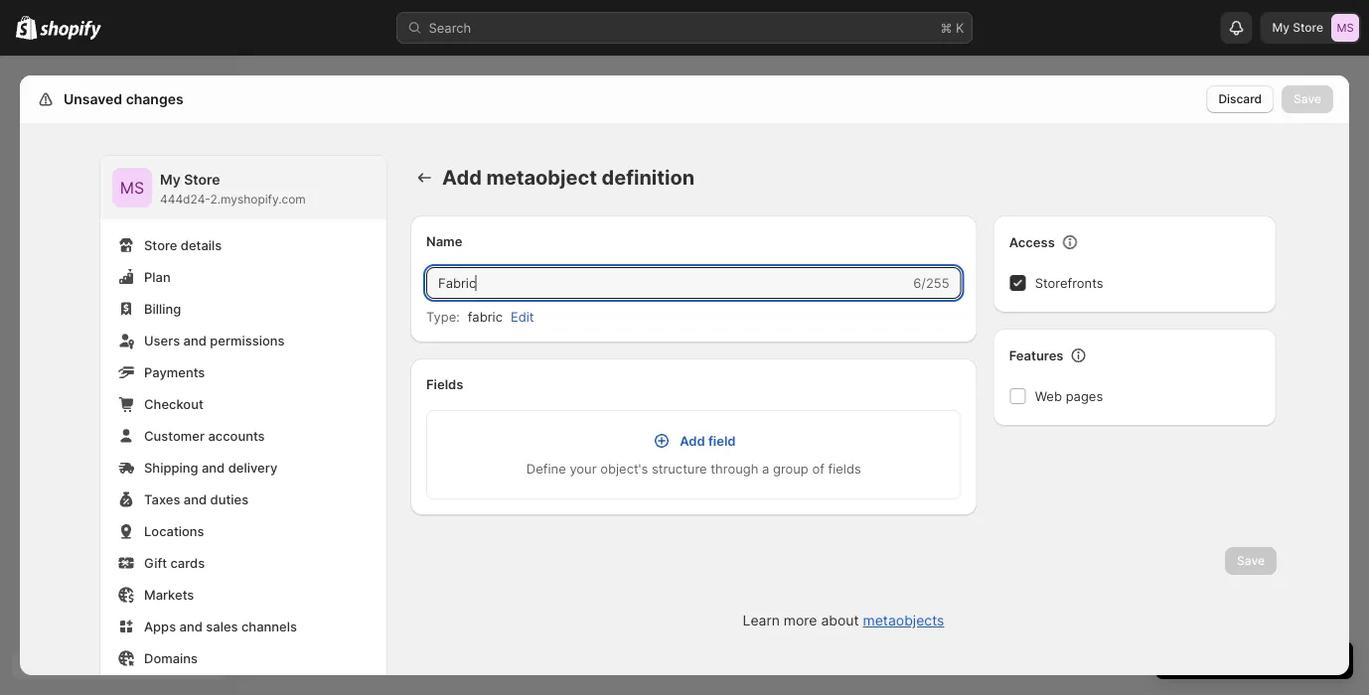 Task type: describe. For each thing, give the bounding box(es) containing it.
type: fabric edit
[[426, 309, 534, 325]]

changes
[[126, 91, 184, 108]]

delivery
[[228, 460, 278, 476]]

shop settings menu element
[[100, 156, 387, 696]]

metaobjects link
[[863, 613, 945, 630]]

your
[[570, 461, 597, 477]]

apps
[[144, 619, 176, 635]]

add field
[[680, 433, 736, 449]]

pages
[[1066, 389, 1104, 404]]

more
[[784, 613, 818, 630]]

customer
[[144, 428, 205, 444]]

add metaobject definition
[[442, 166, 695, 190]]

and for users
[[183, 333, 207, 348]]

checkout link
[[112, 391, 375, 418]]

name
[[426, 234, 463, 249]]

store details link
[[112, 232, 375, 259]]

object's
[[601, 461, 648, 477]]

my for my store
[[1273, 20, 1290, 35]]

of
[[812, 461, 825, 477]]

through
[[711, 461, 759, 477]]

edit
[[511, 309, 534, 325]]

my store
[[1273, 20, 1324, 35]]

markets
[[144, 587, 194, 603]]

store for my store 444d24-2.myshopify.com
[[184, 171, 220, 188]]

payments
[[144, 365, 205, 380]]

k
[[956, 20, 965, 35]]

fields
[[829, 461, 862, 477]]

duties
[[210, 492, 249, 507]]

access
[[1010, 235, 1055, 250]]

locations link
[[112, 518, 375, 546]]

details
[[181, 238, 222, 253]]

ms button
[[112, 168, 152, 208]]

0 horizontal spatial store
[[144, 238, 177, 253]]

taxes
[[144, 492, 180, 507]]

a
[[762, 461, 770, 477]]

fabric
[[468, 309, 503, 325]]

learn
[[743, 613, 780, 630]]

permissions
[[210, 333, 285, 348]]

users and permissions
[[144, 333, 285, 348]]

users
[[144, 333, 180, 348]]

taxes and duties
[[144, 492, 249, 507]]

learn more about metaobjects
[[743, 613, 945, 630]]

domains
[[144, 651, 198, 666]]

billing
[[144, 301, 181, 317]]

metaobject
[[487, 166, 597, 190]]

accounts
[[208, 428, 265, 444]]

store for my store
[[1293, 20, 1324, 35]]

sales
[[206, 619, 238, 635]]

customer accounts
[[144, 428, 265, 444]]

444d24-
[[160, 192, 210, 207]]

channels
[[241, 619, 297, 635]]

gift
[[144, 556, 167, 571]]

unsaved
[[64, 91, 122, 108]]



Task type: locate. For each thing, give the bounding box(es) containing it.
0 horizontal spatial shopify image
[[16, 16, 37, 40]]

settings dialog
[[20, 76, 1350, 696]]

unsaved changes
[[64, 91, 184, 108]]

store inside my store 444d24-2.myshopify.com
[[184, 171, 220, 188]]

add up the name at the left of page
[[442, 166, 482, 190]]

define your object's structure through a group of fields
[[527, 461, 862, 477]]

and right taxes
[[184, 492, 207, 507]]

and
[[183, 333, 207, 348], [202, 460, 225, 476], [184, 492, 207, 507], [179, 619, 203, 635]]

⌘ k
[[941, 20, 965, 35]]

add up define your object's structure through a group of fields
[[680, 433, 705, 449]]

customer accounts link
[[112, 422, 375, 450]]

shipping and delivery link
[[112, 454, 375, 482]]

0 vertical spatial add
[[442, 166, 482, 190]]

my inside my store 444d24-2.myshopify.com
[[160, 171, 181, 188]]

payments link
[[112, 359, 375, 387]]

0 horizontal spatial my
[[160, 171, 181, 188]]

users and permissions link
[[112, 327, 375, 355]]

0 vertical spatial store
[[1293, 20, 1324, 35]]

edit button
[[499, 303, 546, 331]]

2 vertical spatial store
[[144, 238, 177, 253]]

my left my store icon
[[1273, 20, 1290, 35]]

my
[[1273, 20, 1290, 35], [160, 171, 181, 188]]

add for add metaobject definition
[[442, 166, 482, 190]]

locations
[[144, 524, 204, 539]]

1 vertical spatial add
[[680, 433, 705, 449]]

storefronts
[[1035, 275, 1104, 291]]

type:
[[426, 309, 460, 325]]

1 horizontal spatial my
[[1273, 20, 1290, 35]]

1 vertical spatial my
[[160, 171, 181, 188]]

shipping
[[144, 460, 198, 476]]

define
[[527, 461, 566, 477]]

Examples: Cart upsell, Fabric colors, Product bundle text field
[[426, 267, 910, 299]]

apps and sales channels link
[[112, 613, 375, 641]]

apps and sales channels
[[144, 619, 297, 635]]

fields
[[426, 377, 464, 392]]

store up plan
[[144, 238, 177, 253]]

definition
[[602, 166, 695, 190]]

search
[[429, 20, 471, 35]]

and inside "link"
[[183, 333, 207, 348]]

field
[[709, 433, 736, 449]]

discard button
[[1207, 85, 1274, 113]]

web
[[1035, 389, 1063, 404]]

shipping and delivery
[[144, 460, 278, 476]]

dialog
[[1358, 57, 1370, 690]]

store up the 444d24-
[[184, 171, 220, 188]]

structure
[[652, 461, 707, 477]]

and for apps
[[179, 619, 203, 635]]

1 horizontal spatial add
[[680, 433, 705, 449]]

shopify image
[[16, 16, 37, 40], [40, 20, 102, 40]]

and for taxes
[[184, 492, 207, 507]]

store
[[1293, 20, 1324, 35], [184, 171, 220, 188], [144, 238, 177, 253]]

checkout
[[144, 397, 204, 412]]

my for my store 444d24-2.myshopify.com
[[160, 171, 181, 188]]

taxes and duties link
[[112, 486, 375, 514]]

0 horizontal spatial add
[[442, 166, 482, 190]]

store left my store icon
[[1293, 20, 1324, 35]]

2.myshopify.com
[[210, 192, 306, 207]]

2 horizontal spatial store
[[1293, 20, 1324, 35]]

about
[[821, 613, 859, 630]]

domains link
[[112, 645, 375, 673]]

plan
[[144, 269, 171, 285]]

cards
[[170, 556, 205, 571]]

plan link
[[112, 263, 375, 291]]

settings
[[60, 91, 116, 108]]

add for add field
[[680, 433, 705, 449]]

my up the 444d24-
[[160, 171, 181, 188]]

and right apps
[[179, 619, 203, 635]]

1 horizontal spatial shopify image
[[40, 20, 102, 40]]

my store image
[[1332, 14, 1360, 42]]

features
[[1010, 348, 1064, 363]]

my store image
[[112, 168, 152, 208]]

discard
[[1219, 92, 1262, 106]]

gift cards link
[[112, 550, 375, 578]]

billing link
[[112, 295, 375, 323]]

store details
[[144, 238, 222, 253]]

0 vertical spatial my
[[1273, 20, 1290, 35]]

and for shipping
[[202, 460, 225, 476]]

gift cards
[[144, 556, 205, 571]]

and right users at the left
[[183, 333, 207, 348]]

my store 444d24-2.myshopify.com
[[160, 171, 306, 207]]

group
[[773, 461, 809, 477]]

and down customer accounts
[[202, 460, 225, 476]]

1 horizontal spatial store
[[184, 171, 220, 188]]

add
[[442, 166, 482, 190], [680, 433, 705, 449]]

web pages
[[1035, 389, 1104, 404]]

⌘
[[941, 20, 953, 35]]

metaobjects
[[863, 613, 945, 630]]

1 vertical spatial store
[[184, 171, 220, 188]]

markets link
[[112, 581, 375, 609]]



